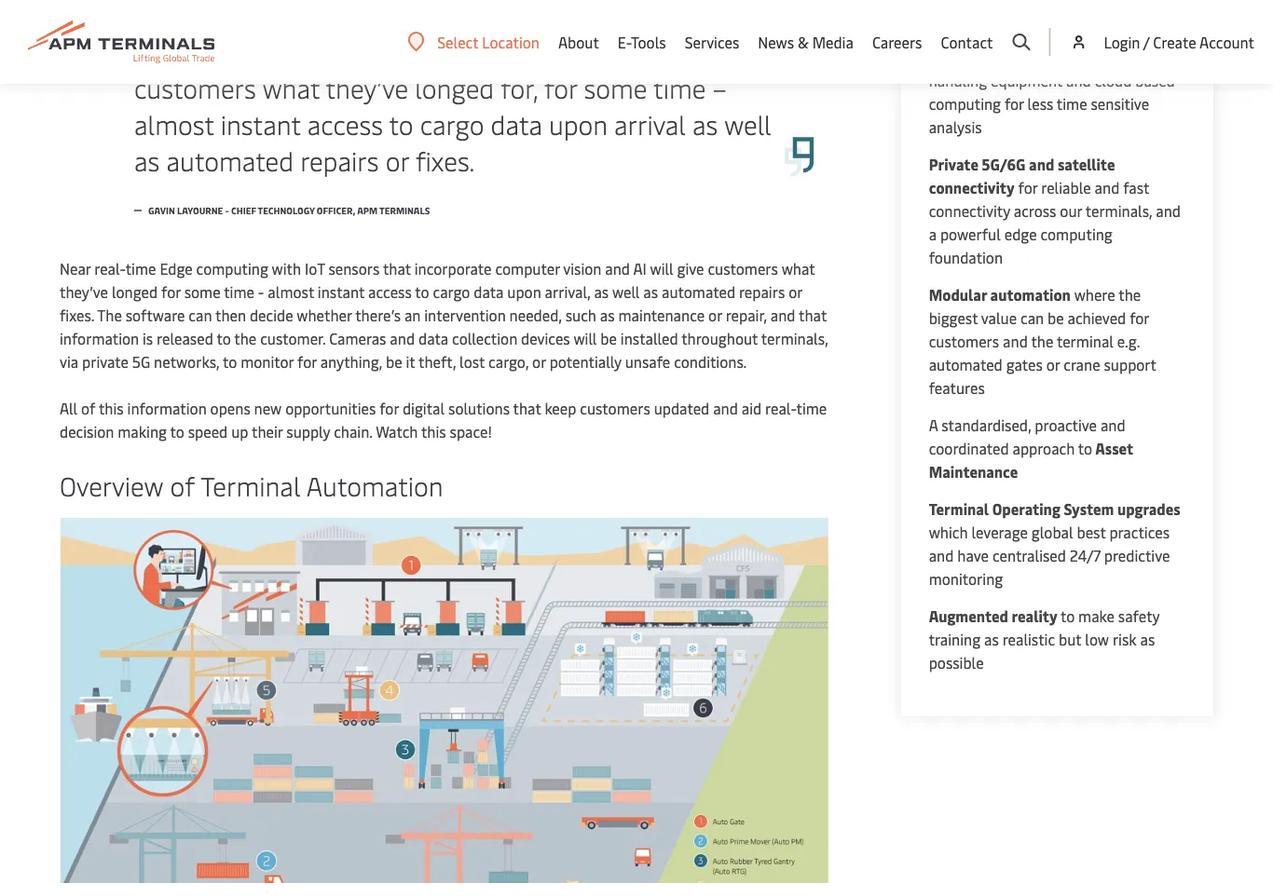 Task type: locate. For each thing, give the bounding box(es) containing it.
automated down give
[[662, 282, 735, 302]]

aid
[[742, 398, 762, 418]]

be left it
[[386, 352, 402, 372]]

all of this information opens new opportunities for digital solutions that keep customers updated and aid real-time decision making to speed up their supply chain. watch this space!
[[60, 398, 827, 442]]

0 horizontal spatial data
[[418, 329, 448, 349]]

collection
[[452, 329, 517, 349]]

digital
[[403, 398, 445, 418]]

up
[[231, 422, 248, 442]]

news & media button
[[758, 0, 854, 84]]

1 vertical spatial of
[[170, 467, 195, 503]]

account
[[1200, 32, 1255, 52]]

1 vertical spatial this
[[421, 422, 446, 442]]

services button
[[685, 0, 739, 84]]

0 vertical spatial -
[[225, 204, 229, 217]]

for up watch
[[380, 398, 399, 418]]

information inside near real-time edge computing with iot sensors that incorporate computer vision and ai will give customers what they've longed for some time - almost instant access to cargo data upon arrival, as well as automated repairs or fixes. the software can then decide whether there's an intervention needed, such as maintenance or repair, and that information is released to the customer. cameras and data collection devices will be installed throughout terminals, via private 5g networks, to monitor for anything, be it theft, lost cargo, or potentially unsafe conditions.
[[60, 329, 139, 349]]

computing down handling
[[929, 94, 1001, 114]]

all
[[60, 398, 77, 418]]

analysis down edge computing
[[963, 47, 1016, 67]]

1 vertical spatial customers
[[929, 331, 999, 351]]

computer
[[495, 259, 560, 279]]

cameras
[[329, 329, 386, 349]]

2 horizontal spatial customers
[[929, 331, 999, 351]]

customers inside all of this information opens new opportunities for digital solutions that keep customers updated and aid real-time decision making to speed up their supply chain. watch this space!
[[580, 398, 650, 418]]

real- up longed
[[94, 259, 126, 279]]

the
[[1119, 285, 1141, 305], [234, 329, 257, 349], [1031, 331, 1054, 351]]

edge up handling
[[929, 24, 962, 44]]

0 horizontal spatial this
[[99, 398, 124, 418]]

0 vertical spatial terminals,
[[1086, 201, 1152, 221]]

0 vertical spatial connectivity
[[929, 178, 1015, 198]]

/
[[1143, 32, 1150, 52]]

0 vertical spatial will
[[650, 259, 673, 279]]

of inside all of this information opens new opportunities for digital solutions that keep customers updated and aid real-time decision making to speed up their supply chain. watch this space!
[[81, 398, 95, 418]]

- inside near real-time edge computing with iot sensors that incorporate computer vision and ai will give customers what they've longed for some time - almost instant access to cargo data upon arrival, as well as automated repairs or fixes. the software can then decide whether there's an intervention needed, such as maintenance or repair, and that information is released to the customer. cameras and data collection devices will be installed throughout terminals, via private 5g networks, to monitor for anything, be it theft, lost cargo, or potentially unsafe conditions.
[[258, 282, 264, 302]]

practices
[[1110, 522, 1170, 542]]

2 connectivity from the top
[[929, 201, 1010, 221]]

for inside all of this information opens new opportunities for digital solutions that keep customers updated and aid real-time decision making to speed up their supply chain. watch this space!
[[380, 398, 399, 418]]

0 vertical spatial real-
[[1099, 24, 1130, 44]]

that left "keep"
[[513, 398, 541, 418]]

of
[[81, 398, 95, 418], [170, 467, 195, 503]]

customers up repairs
[[708, 259, 778, 279]]

powerful
[[940, 224, 1001, 244]]

be inside where the biggest value can be achieved for customers and the terminal e.g. automated gates or crane support features
[[1048, 308, 1064, 328]]

0 horizontal spatial will
[[574, 329, 597, 349]]

solutions
[[448, 398, 510, 418]]

of for this
[[81, 398, 95, 418]]

whether
[[297, 305, 352, 325]]

2 horizontal spatial real-
[[1099, 24, 1130, 44]]

or down devices
[[532, 352, 546, 372]]

1 horizontal spatial terminal
[[929, 499, 989, 519]]

to left monitor
[[223, 352, 237, 372]]

watch
[[376, 422, 418, 442]]

private 5g/6g and satellite connectivity
[[929, 154, 1115, 198]]

have
[[958, 546, 989, 566]]

will up potentially
[[574, 329, 597, 349]]

0 vertical spatial data
[[929, 47, 959, 67]]

location
[[482, 32, 540, 52]]

information up making on the left of the page
[[127, 398, 207, 418]]

2 vertical spatial real-
[[765, 398, 796, 418]]

connectivity inside for reliable and fast connectivity across our terminals, and a powerful edge computing foundation
[[929, 201, 1010, 221]]

1 vertical spatial edge
[[160, 259, 193, 279]]

terminals, down repair,
[[761, 329, 828, 349]]

real- up container
[[1099, 24, 1130, 44]]

login / create account link
[[1069, 0, 1255, 84]]

cargo,
[[488, 352, 529, 372]]

terminal up which
[[929, 499, 989, 519]]

asset
[[1095, 439, 1133, 459]]

2 horizontal spatial that
[[799, 305, 827, 325]]

0 horizontal spatial can
[[189, 305, 212, 325]]

such
[[566, 305, 596, 325]]

data up theft,
[[418, 329, 448, 349]]

real-
[[1099, 24, 1130, 44], [94, 259, 126, 279], [765, 398, 796, 418]]

media
[[812, 32, 854, 52]]

will right ai
[[650, 259, 673, 279]]

time right "less"
[[1057, 94, 1087, 114]]

1 horizontal spatial that
[[513, 398, 541, 418]]

0 horizontal spatial edge
[[160, 259, 193, 279]]

cloud
[[1095, 70, 1132, 90]]

to left asset
[[1078, 439, 1093, 459]]

terminal down up
[[201, 467, 301, 503]]

as down augmented reality
[[984, 630, 999, 650]]

this down digital
[[421, 422, 446, 442]]

overview
[[60, 467, 164, 503]]

connectivity inside the private 5g/6g and satellite connectivity
[[929, 178, 1015, 198]]

make
[[1078, 606, 1115, 626]]

and inside for near real-time data analysis to optimise container handling equipment and cloud based computing for less time sensitive analysis
[[1066, 70, 1091, 90]]

of for terminal
[[170, 467, 195, 503]]

to up but
[[1061, 606, 1075, 626]]

best
[[1077, 522, 1106, 542]]

automated up features
[[929, 355, 1003, 375]]

real- inside for near real-time data analysis to optimise container handling equipment and cloud based computing for less time sensitive analysis
[[1099, 24, 1130, 44]]

-
[[225, 204, 229, 217], [258, 282, 264, 302]]

then
[[215, 305, 246, 325]]

chain.
[[334, 422, 372, 442]]

devices
[[521, 329, 570, 349]]

and inside the private 5g/6g and satellite connectivity
[[1029, 154, 1055, 174]]

the down then
[[234, 329, 257, 349]]

1 horizontal spatial will
[[650, 259, 673, 279]]

0 vertical spatial information
[[60, 329, 139, 349]]

decision
[[60, 422, 114, 442]]

0 vertical spatial customers
[[708, 259, 778, 279]]

terminals, down fast
[[1086, 201, 1152, 221]]

- up decide in the left of the page
[[258, 282, 264, 302]]

2 horizontal spatial be
[[1048, 308, 1064, 328]]

1 horizontal spatial of
[[170, 467, 195, 503]]

1 horizontal spatial -
[[258, 282, 264, 302]]

this up decision
[[99, 398, 124, 418]]

0 horizontal spatial real-
[[94, 259, 126, 279]]

to inside to make safety training as realistic but low risk as possible
[[1061, 606, 1075, 626]]

contact
[[941, 32, 993, 52]]

1 connectivity from the top
[[929, 178, 1015, 198]]

that up access
[[383, 259, 411, 279]]

anything,
[[320, 352, 382, 372]]

can down automation
[[1021, 308, 1044, 328]]

1 vertical spatial real-
[[94, 259, 126, 279]]

be down automation
[[1048, 308, 1064, 328]]

contact button
[[941, 0, 993, 84]]

global
[[1032, 522, 1073, 542]]

incorporate
[[415, 259, 492, 279]]

- left chief
[[225, 204, 229, 217]]

select location
[[437, 32, 540, 52]]

create
[[1153, 32, 1196, 52]]

where
[[1074, 285, 1115, 305]]

time up container
[[1130, 24, 1161, 44]]

can down some
[[189, 305, 212, 325]]

information inside all of this information opens new opportunities for digital solutions that keep customers updated and aid real-time decision making to speed up their supply chain. watch this space!
[[127, 398, 207, 418]]

real- inside all of this information opens new opportunities for digital solutions that keep customers updated and aid real-time decision making to speed up their supply chain. watch this space!
[[765, 398, 796, 418]]

automation
[[990, 285, 1071, 305]]

time right aid
[[796, 398, 827, 418]]

1 horizontal spatial terminals,
[[1086, 201, 1152, 221]]

a
[[929, 415, 938, 435]]

for up the optimise on the right top
[[1043, 24, 1062, 44]]

0 horizontal spatial the
[[234, 329, 257, 349]]

terminal inside terminal operating system upgrades which leverage global best practices and have centralised 24/7 predictive monitoring
[[929, 499, 989, 519]]

2 horizontal spatial data
[[929, 47, 959, 67]]

0 horizontal spatial automated
[[662, 282, 735, 302]]

1 vertical spatial -
[[258, 282, 264, 302]]

1 vertical spatial information
[[127, 398, 207, 418]]

login / create account
[[1104, 32, 1255, 52]]

customers right "keep"
[[580, 398, 650, 418]]

be up potentially
[[601, 329, 617, 349]]

1 horizontal spatial edge
[[929, 24, 962, 44]]

time up longed
[[126, 259, 156, 279]]

near
[[60, 259, 91, 279]]

ai
[[633, 259, 647, 279]]

computing up some
[[196, 259, 268, 279]]

opportunities
[[285, 398, 376, 418]]

for down customer.
[[297, 352, 317, 372]]

0 horizontal spatial terminals,
[[761, 329, 828, 349]]

0 horizontal spatial that
[[383, 259, 411, 279]]

0 vertical spatial of
[[81, 398, 95, 418]]

terminals, inside for reliable and fast connectivity across our terminals, and a powerful edge computing foundation
[[1086, 201, 1152, 221]]

information up the private
[[60, 329, 139, 349]]

that down what
[[799, 305, 827, 325]]

0 vertical spatial that
[[383, 259, 411, 279]]

connectivity
[[929, 178, 1015, 198], [929, 201, 1010, 221]]

handling
[[929, 70, 987, 90]]

real- right aid
[[765, 398, 796, 418]]

connectivity for for
[[929, 201, 1010, 221]]

about
[[558, 32, 599, 52]]

that inside all of this information opens new opportunities for digital solutions that keep customers updated and aid real-time decision making to speed up their supply chain. watch this space!
[[513, 398, 541, 418]]

1 horizontal spatial can
[[1021, 308, 1044, 328]]

the up gates
[[1031, 331, 1054, 351]]

supply
[[286, 422, 330, 442]]

keep
[[545, 398, 576, 418]]

computing down our at the right
[[1041, 224, 1113, 244]]

to up equipment
[[1019, 47, 1033, 67]]

0 horizontal spatial be
[[386, 352, 402, 372]]

1 vertical spatial terminals,
[[761, 329, 828, 349]]

there's
[[355, 305, 401, 325]]

support
[[1104, 355, 1156, 375]]

connectivity up powerful
[[929, 201, 1010, 221]]

will
[[650, 259, 673, 279], [574, 329, 597, 349]]

risk
[[1113, 630, 1137, 650]]

near
[[1066, 24, 1095, 44]]

or right gates
[[1046, 355, 1060, 375]]

1 horizontal spatial real-
[[765, 398, 796, 418]]

2 horizontal spatial the
[[1119, 285, 1141, 305]]

to left speed
[[170, 422, 184, 442]]

for inside for reliable and fast connectivity across our terminals, and a powerful edge computing foundation
[[1018, 178, 1038, 198]]

longed
[[112, 282, 158, 302]]

for up the across
[[1018, 178, 1038, 198]]

automated inside where the biggest value can be achieved for customers and the terminal e.g. automated gates or crane support features
[[929, 355, 1003, 375]]

2 vertical spatial customers
[[580, 398, 650, 418]]

for reliable and fast connectivity across our terminals, and a powerful edge computing foundation
[[929, 178, 1181, 268]]

1 horizontal spatial automated
[[929, 355, 1003, 375]]

the inside near real-time edge computing with iot sensors that incorporate computer vision and ai will give customers what they've longed for some time - almost instant access to cargo data upon arrival, as well as automated repairs or fixes. the software can then decide whether there's an intervention needed, such as maintenance or repair, and that information is released to the customer. cameras and data collection devices will be installed throughout terminals, via private 5g networks, to monitor for anything, be it theft, lost cargo, or potentially unsafe conditions.
[[234, 329, 257, 349]]

can
[[189, 305, 212, 325], [1021, 308, 1044, 328]]

data up handling
[[929, 47, 959, 67]]

as left well
[[594, 282, 609, 302]]

0 vertical spatial this
[[99, 398, 124, 418]]

analysis up 'private'
[[929, 117, 982, 137]]

0 horizontal spatial customers
[[580, 398, 650, 418]]

vision
[[563, 259, 602, 279]]

connectivity down 'private'
[[929, 178, 1015, 198]]

0 vertical spatial automated
[[662, 282, 735, 302]]

the right where at top
[[1119, 285, 1141, 305]]

that
[[383, 259, 411, 279], [799, 305, 827, 325], [513, 398, 541, 418]]

1 vertical spatial will
[[574, 329, 597, 349]]

1 vertical spatial data
[[474, 282, 504, 302]]

automated
[[662, 282, 735, 302], [929, 355, 1003, 375]]

gates
[[1006, 355, 1043, 375]]

1 horizontal spatial the
[[1031, 331, 1054, 351]]

0 horizontal spatial of
[[81, 398, 95, 418]]

2 vertical spatial that
[[513, 398, 541, 418]]

approach
[[1013, 439, 1075, 459]]

for up e.g.
[[1130, 308, 1149, 328]]

as right such
[[600, 305, 615, 325]]

unsafe
[[625, 352, 670, 372]]

customers down biggest
[[929, 331, 999, 351]]

1 vertical spatial automated
[[929, 355, 1003, 375]]

to make safety training as realistic but low risk as possible
[[929, 606, 1160, 673]]

1 vertical spatial connectivity
[[929, 201, 1010, 221]]

of down speed
[[170, 467, 195, 503]]

technology
[[258, 204, 315, 217]]

edge up some
[[160, 259, 193, 279]]

can inside where the biggest value can be achieved for customers and the terminal e.g. automated gates or crane support features
[[1021, 308, 1044, 328]]

1 horizontal spatial this
[[421, 422, 446, 442]]

1 horizontal spatial customers
[[708, 259, 778, 279]]

of right all
[[81, 398, 95, 418]]

our
[[1060, 201, 1082, 221]]

but
[[1059, 630, 1082, 650]]

1 vertical spatial that
[[799, 305, 827, 325]]

data up intervention
[[474, 282, 504, 302]]

as right risk
[[1140, 630, 1155, 650]]



Task type: describe. For each thing, give the bounding box(es) containing it.
fast
[[1123, 178, 1149, 198]]

to inside all of this information opens new opportunities for digital solutions that keep customers updated and aid real-time decision making to speed up their supply chain. watch this space!
[[170, 422, 184, 442]]

maintenance
[[618, 305, 705, 325]]

released
[[157, 329, 213, 349]]

is
[[143, 329, 153, 349]]

2 vertical spatial data
[[418, 329, 448, 349]]

layourne
[[177, 204, 223, 217]]

proactive
[[1035, 415, 1097, 435]]

apm
[[357, 204, 378, 217]]

select location button
[[408, 31, 540, 52]]

well
[[612, 282, 640, 302]]

and inside where the biggest value can be achieved for customers and the terminal e.g. automated gates or crane support features
[[1003, 331, 1028, 351]]

less
[[1028, 94, 1054, 114]]

&
[[798, 32, 809, 52]]

modular automation
[[929, 285, 1071, 305]]

training
[[929, 630, 981, 650]]

computing inside near real-time edge computing with iot sensors that incorporate computer vision and ai will give customers what they've longed for some time - almost instant access to cargo data upon arrival, as well as automated repairs or fixes. the software can then decide whether there's an intervention needed, such as maintenance or repair, and that information is released to the customer. cameras and data collection devices will be installed throughout terminals, via private 5g networks, to monitor for anything, be it theft, lost cargo, or potentially unsafe conditions.
[[196, 259, 268, 279]]

0 horizontal spatial -
[[225, 204, 229, 217]]

time inside all of this information opens new opportunities for digital solutions that keep customers updated and aid real-time decision making to speed up their supply chain. watch this space!
[[796, 398, 827, 418]]

sensors
[[328, 259, 380, 279]]

tools
[[631, 32, 666, 52]]

edge inside near real-time edge computing with iot sensors that incorporate computer vision and ai will give customers what they've longed for some time - almost instant access to cargo data upon arrival, as well as automated repairs or fixes. the software can then decide whether there's an intervention needed, such as maintenance or repair, and that information is released to the customer. cameras and data collection devices will be installed throughout terminals, via private 5g networks, to monitor for anything, be it theft, lost cargo, or potentially unsafe conditions.
[[160, 259, 193, 279]]

making
[[118, 422, 167, 442]]

to up an
[[415, 282, 429, 302]]

computing inside for reliable and fast connectivity across our terminals, and a powerful edge computing foundation
[[1041, 224, 1113, 244]]

computing inside for near real-time data analysis to optimise container handling equipment and cloud based computing for less time sensitive analysis
[[929, 94, 1001, 114]]

realistic
[[1003, 630, 1055, 650]]

can inside near real-time edge computing with iot sensors that incorporate computer vision and ai will give customers what they've longed for some time - almost instant access to cargo data upon arrival, as well as automated repairs or fixes. the software can then decide whether there's an intervention needed, such as maintenance or repair, and that information is released to the customer. cameras and data collection devices will be installed throughout terminals, via private 5g networks, to monitor for anything, be it theft, lost cargo, or potentially unsafe conditions.
[[189, 305, 212, 325]]

to inside a standardised, proactive and coordinated approach to
[[1078, 439, 1093, 459]]

0 horizontal spatial terminal
[[201, 467, 301, 503]]

for up software at top left
[[161, 282, 181, 302]]

updated
[[654, 398, 710, 418]]

crane
[[1064, 355, 1100, 375]]

for inside where the biggest value can be achieved for customers and the terminal e.g. automated gates or crane support features
[[1130, 308, 1149, 328]]

repairs
[[739, 282, 785, 302]]

where the biggest value can be achieved for customers and the terminal e.g. automated gates or crane support features
[[929, 285, 1156, 398]]

chief
[[231, 204, 256, 217]]

gavin layourne - chief technology officer, apm terminals
[[148, 204, 430, 217]]

new
[[254, 398, 282, 418]]

careers
[[872, 32, 922, 52]]

5g/6g
[[982, 154, 1026, 174]]

optimise
[[1037, 47, 1095, 67]]

needed,
[[509, 305, 562, 325]]

edge
[[1005, 224, 1037, 244]]

and inside all of this information opens new opportunities for digital solutions that keep customers updated and aid real-time decision making to speed up their supply chain. watch this space!
[[713, 398, 738, 418]]

container
[[1098, 47, 1161, 67]]

connectivity for private
[[929, 178, 1015, 198]]

what
[[782, 259, 815, 279]]

customers inside where the biggest value can be achieved for customers and the terminal e.g. automated gates or crane support features
[[929, 331, 999, 351]]

throughout
[[682, 329, 758, 349]]

private
[[82, 352, 129, 372]]

maintenance
[[929, 462, 1018, 482]]

5g
[[132, 352, 150, 372]]

computing up equipment
[[966, 24, 1039, 44]]

upon
[[507, 282, 541, 302]]

and inside terminal operating system upgrades which leverage global best practices and have centralised 24/7 predictive monitoring
[[929, 546, 954, 566]]

1 vertical spatial analysis
[[929, 117, 982, 137]]

reality
[[1012, 606, 1057, 626]]

monitoring
[[929, 569, 1003, 589]]

satellite
[[1058, 154, 1115, 174]]

based
[[1135, 70, 1175, 90]]

24/7
[[1070, 546, 1101, 566]]

across
[[1014, 201, 1056, 221]]

operating
[[992, 499, 1061, 519]]

and inside a standardised, proactive and coordinated approach to
[[1101, 415, 1126, 435]]

e-tools
[[618, 32, 666, 52]]

real- inside near real-time edge computing with iot sensors that incorporate computer vision and ai will give customers what they've longed for some time - almost instant access to cargo data upon arrival, as well as automated repairs or fixes. the software can then decide whether there's an intervention needed, such as maintenance or repair, and that information is released to the customer. cameras and data collection devices will be installed throughout terminals, via private 5g networks, to monitor for anything, be it theft, lost cargo, or potentially unsafe conditions.
[[94, 259, 126, 279]]

for near real-time data analysis to optimise container handling equipment and cloud based computing for less time sensitive analysis
[[929, 24, 1175, 137]]

to inside for near real-time data analysis to optimise container handling equipment and cloud based computing for less time sensitive analysis
[[1019, 47, 1033, 67]]

gavin
[[148, 204, 175, 217]]

careers button
[[872, 0, 922, 84]]

services
[[685, 32, 739, 52]]

opens
[[210, 398, 250, 418]]

their
[[252, 422, 283, 442]]

or up throughout on the top right
[[708, 305, 722, 325]]

as right well
[[643, 282, 658, 302]]

reliable
[[1041, 178, 1091, 198]]

0 vertical spatial analysis
[[963, 47, 1016, 67]]

upgrades
[[1118, 499, 1181, 519]]

terminals, inside near real-time edge computing with iot sensors that incorporate computer vision and ai will give customers what they've longed for some time - almost instant access to cargo data upon arrival, as well as automated repairs or fixes. the software can then decide whether there's an intervention needed, such as maintenance or repair, and that information is released to the customer. cameras and data collection devices will be installed throughout terminals, via private 5g networks, to monitor for anything, be it theft, lost cargo, or potentially unsafe conditions.
[[761, 329, 828, 349]]

customers inside near real-time edge computing with iot sensors that incorporate computer vision and ai will give customers what they've longed for some time - almost instant access to cargo data upon arrival, as well as automated repairs or fixes. the software can then decide whether there's an intervention needed, such as maintenance or repair, and that information is released to the customer. cameras and data collection devices will be installed throughout terminals, via private 5g networks, to monitor for anything, be it theft, lost cargo, or potentially unsafe conditions.
[[708, 259, 778, 279]]

for left "less"
[[1005, 94, 1024, 114]]

potentially
[[550, 352, 621, 372]]

coordinated
[[929, 439, 1009, 459]]

or down what
[[789, 282, 802, 302]]

networks,
[[154, 352, 219, 372]]

terminal
[[1057, 331, 1114, 351]]

terminal automation 1000 image
[[60, 517, 829, 884]]

edge computing
[[929, 24, 1039, 44]]

e-
[[618, 32, 631, 52]]

augmented reality
[[929, 606, 1061, 626]]

conditions.
[[674, 352, 747, 372]]

customer.
[[260, 329, 326, 349]]

automated inside near real-time edge computing with iot sensors that incorporate computer vision and ai will give customers what they've longed for some time - almost instant access to cargo data upon arrival, as well as automated repairs or fixes. the software can then decide whether there's an intervention needed, such as maintenance or repair, and that information is released to the customer. cameras and data collection devices will be installed throughout terminals, via private 5g networks, to monitor for anything, be it theft, lost cargo, or potentially unsafe conditions.
[[662, 282, 735, 302]]

or inside where the biggest value can be achieved for customers and the terminal e.g. automated gates or crane support features
[[1046, 355, 1060, 375]]

modular
[[929, 285, 987, 305]]

achieved
[[1068, 308, 1126, 328]]

features
[[929, 378, 985, 398]]

1 horizontal spatial be
[[601, 329, 617, 349]]

arrival,
[[545, 282, 590, 302]]

1 horizontal spatial data
[[474, 282, 504, 302]]

time up then
[[224, 282, 254, 302]]

repair,
[[726, 305, 767, 325]]

biggest
[[929, 308, 978, 328]]

e.g.
[[1117, 331, 1140, 351]]

speed
[[188, 422, 228, 442]]

overview of terminal automation
[[60, 467, 443, 503]]

to down then
[[217, 329, 231, 349]]

theft,
[[418, 352, 456, 372]]

intervention
[[424, 305, 506, 325]]

it
[[406, 352, 415, 372]]

almost
[[268, 282, 314, 302]]

0 vertical spatial edge
[[929, 24, 962, 44]]

about button
[[558, 0, 599, 84]]

data inside for near real-time data analysis to optimise container handling equipment and cloud based computing for less time sensitive analysis
[[929, 47, 959, 67]]



Task type: vqa. For each thing, say whether or not it's contained in the screenshot.
Drivers at the right of the page
no



